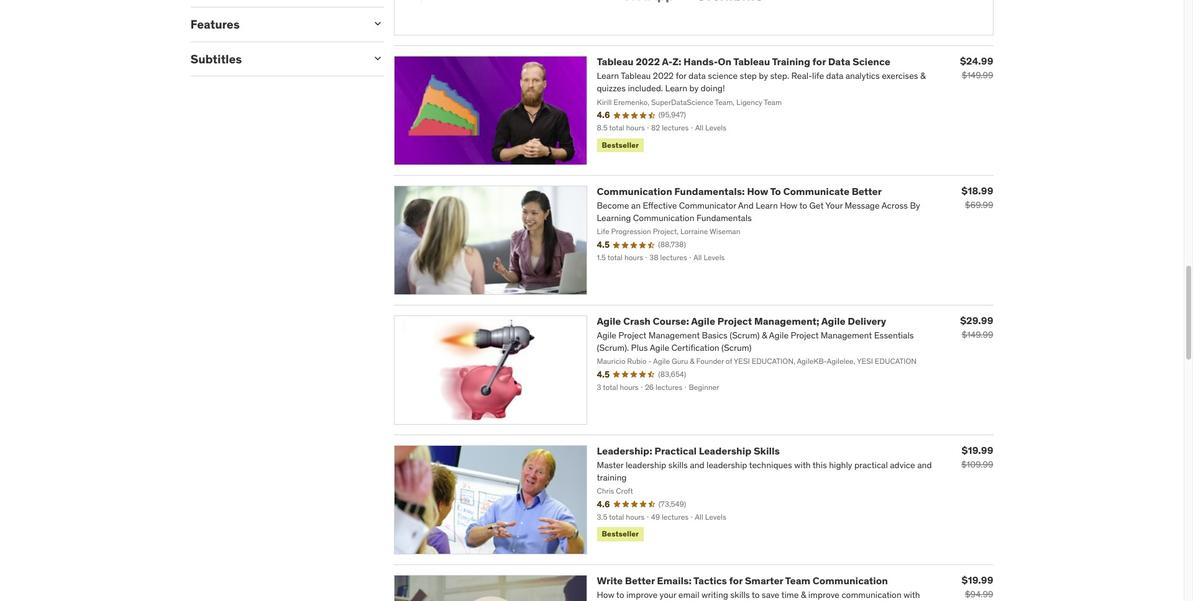 Task type: vqa. For each thing, say whether or not it's contained in the screenshot.


Task type: locate. For each thing, give the bounding box(es) containing it.
$19.99 for leadership: practical leadership skills
[[962, 444, 994, 457]]

project
[[718, 315, 752, 328]]

$149.99 down $29.99
[[962, 329, 994, 341]]

agile left project
[[691, 315, 715, 328]]

0 vertical spatial communication
[[597, 185, 672, 198]]

$19.99
[[962, 444, 994, 457], [962, 574, 994, 586]]

a-
[[662, 55, 673, 68]]

0 horizontal spatial communication
[[597, 185, 672, 198]]

1 horizontal spatial communication
[[813, 575, 888, 587]]

practical
[[655, 445, 697, 457]]

for
[[813, 55, 826, 68], [729, 575, 743, 587]]

$19.99 inside $19.99 $109.99
[[962, 444, 994, 457]]

1 vertical spatial better
[[625, 575, 655, 587]]

communication
[[597, 185, 672, 198], [813, 575, 888, 587]]

0 horizontal spatial for
[[729, 575, 743, 587]]

better
[[852, 185, 882, 198], [625, 575, 655, 587]]

0 horizontal spatial agile
[[597, 315, 621, 328]]

$149.99 inside the $24.99 $149.99
[[962, 70, 994, 81]]

agile
[[597, 315, 621, 328], [691, 315, 715, 328], [822, 315, 846, 328]]

2 horizontal spatial agile
[[822, 315, 846, 328]]

skills
[[754, 445, 780, 457]]

leadership: practical leadership skills
[[597, 445, 780, 457]]

$19.99 up $94.99
[[962, 574, 994, 586]]

1 $19.99 from the top
[[962, 444, 994, 457]]

small image
[[371, 52, 384, 64]]

1 vertical spatial $149.99
[[962, 329, 994, 341]]

netapp image
[[608, 0, 680, 10]]

hands-
[[684, 55, 718, 68]]

0 vertical spatial $19.99
[[962, 444, 994, 457]]

0 vertical spatial better
[[852, 185, 882, 198]]

0 horizontal spatial tableau
[[597, 55, 634, 68]]

z:
[[673, 55, 682, 68]]

eventbrite image
[[695, 0, 766, 10]]

emails:
[[657, 575, 692, 587]]

$149.99
[[962, 70, 994, 81], [962, 329, 994, 341]]

$19.99 up $109.99
[[962, 444, 994, 457]]

$69.99
[[965, 200, 994, 211]]

1 horizontal spatial tableau
[[734, 55, 770, 68]]

agile left delivery
[[822, 315, 846, 328]]

2 $149.99 from the top
[[962, 329, 994, 341]]

for left the data
[[813, 55, 826, 68]]

tactics
[[694, 575, 727, 587]]

features
[[191, 17, 240, 32]]

$149.99 inside $29.99 $149.99
[[962, 329, 994, 341]]

team
[[785, 575, 811, 587]]

0 horizontal spatial better
[[625, 575, 655, 587]]

1 vertical spatial $19.99
[[962, 574, 994, 586]]

1 $149.99 from the top
[[962, 70, 994, 81]]

1 vertical spatial for
[[729, 575, 743, 587]]

1 tableau from the left
[[597, 55, 634, 68]]

1 horizontal spatial agile
[[691, 315, 715, 328]]

$18.99
[[962, 185, 994, 197]]

$19.99 $109.99
[[962, 444, 994, 470]]

1 vertical spatial communication
[[813, 575, 888, 587]]

management;
[[754, 315, 820, 328]]

for right tactics
[[729, 575, 743, 587]]

better right communicate
[[852, 185, 882, 198]]

$19.99 $94.99
[[962, 574, 994, 600]]

agile left crash at bottom
[[597, 315, 621, 328]]

tableau left 2022 on the top of the page
[[597, 55, 634, 68]]

communication fundamentals: how to communicate better link
[[597, 185, 882, 198]]

$149.99 down $24.99
[[962, 70, 994, 81]]

2 $19.99 from the top
[[962, 574, 994, 586]]

tableau
[[597, 55, 634, 68], [734, 55, 770, 68]]

1 horizontal spatial for
[[813, 55, 826, 68]]

0 vertical spatial $149.99
[[962, 70, 994, 81]]

delivery
[[848, 315, 887, 328]]

better right write in the right of the page
[[625, 575, 655, 587]]

2 agile from the left
[[691, 315, 715, 328]]

crash
[[623, 315, 651, 328]]

0 vertical spatial for
[[813, 55, 826, 68]]

tableau right on
[[734, 55, 770, 68]]



Task type: describe. For each thing, give the bounding box(es) containing it.
smarter
[[745, 575, 784, 587]]

to
[[770, 185, 781, 198]]

subtitles
[[191, 51, 242, 66]]

data
[[828, 55, 851, 68]]

$24.99
[[960, 55, 994, 67]]

agile crash course: agile project management; agile delivery link
[[597, 315, 887, 328]]

write
[[597, 575, 623, 587]]

science
[[853, 55, 891, 68]]

1 agile from the left
[[597, 315, 621, 328]]

tableau 2022 a-z: hands-on tableau training for data science link
[[597, 55, 891, 68]]

2022
[[636, 55, 660, 68]]

write better emails: tactics for smarter team communication link
[[597, 575, 888, 587]]

course:
[[653, 315, 689, 328]]

$29.99 $149.99
[[960, 314, 994, 341]]

$19.99 for write better emails: tactics for smarter team communication
[[962, 574, 994, 586]]

training
[[772, 55, 811, 68]]

$149.99 for $24.99
[[962, 70, 994, 81]]

$24.99 $149.99
[[960, 55, 994, 81]]

$109.99
[[962, 459, 994, 470]]

leadership
[[699, 445, 752, 457]]

small image
[[371, 17, 384, 30]]

$94.99
[[965, 589, 994, 600]]

2 tableau from the left
[[734, 55, 770, 68]]

write better emails: tactics for smarter team communication
[[597, 575, 888, 587]]

$18.99 $69.99
[[962, 185, 994, 211]]

subtitles button
[[191, 51, 361, 66]]

leadership: practical leadership skills link
[[597, 445, 780, 457]]

communication fundamentals: how to communicate better
[[597, 185, 882, 198]]

leadership:
[[597, 445, 652, 457]]

on
[[718, 55, 732, 68]]

agile crash course: agile project management; agile delivery
[[597, 315, 887, 328]]

fundamentals:
[[675, 185, 745, 198]]

$149.99 for $29.99
[[962, 329, 994, 341]]

how
[[747, 185, 768, 198]]

communicate
[[783, 185, 850, 198]]

3 agile from the left
[[822, 315, 846, 328]]

features button
[[191, 17, 361, 32]]

$29.99
[[960, 314, 994, 327]]

tableau 2022 a-z: hands-on tableau training for data science
[[597, 55, 891, 68]]

1 horizontal spatial better
[[852, 185, 882, 198]]



